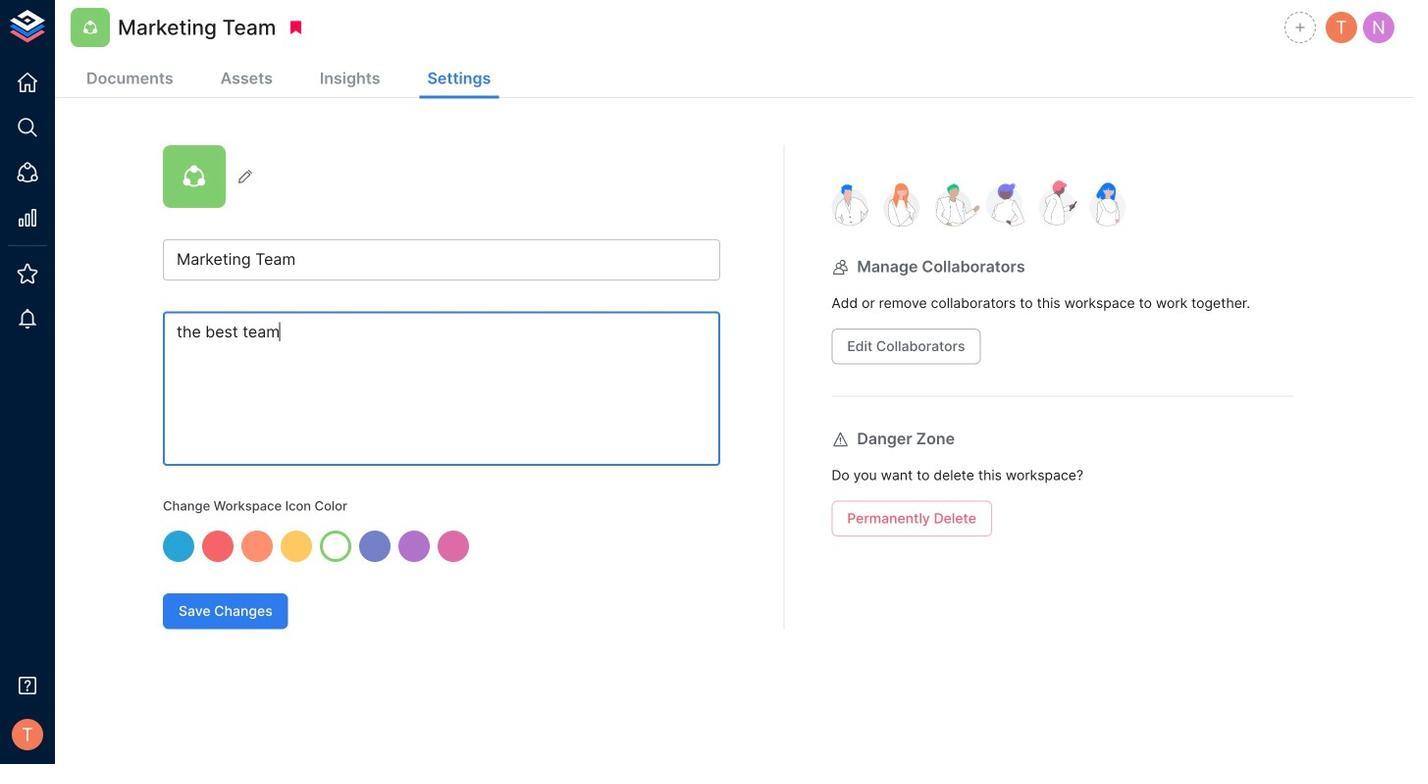 Task type: vqa. For each thing, say whether or not it's contained in the screenshot.
Workspace Name text box
yes



Task type: locate. For each thing, give the bounding box(es) containing it.
remove bookmark image
[[287, 19, 305, 36]]

Workspace notes are visible to all members and guests. text field
[[163, 312, 721, 466]]

Workspace Name text field
[[163, 240, 721, 281]]



